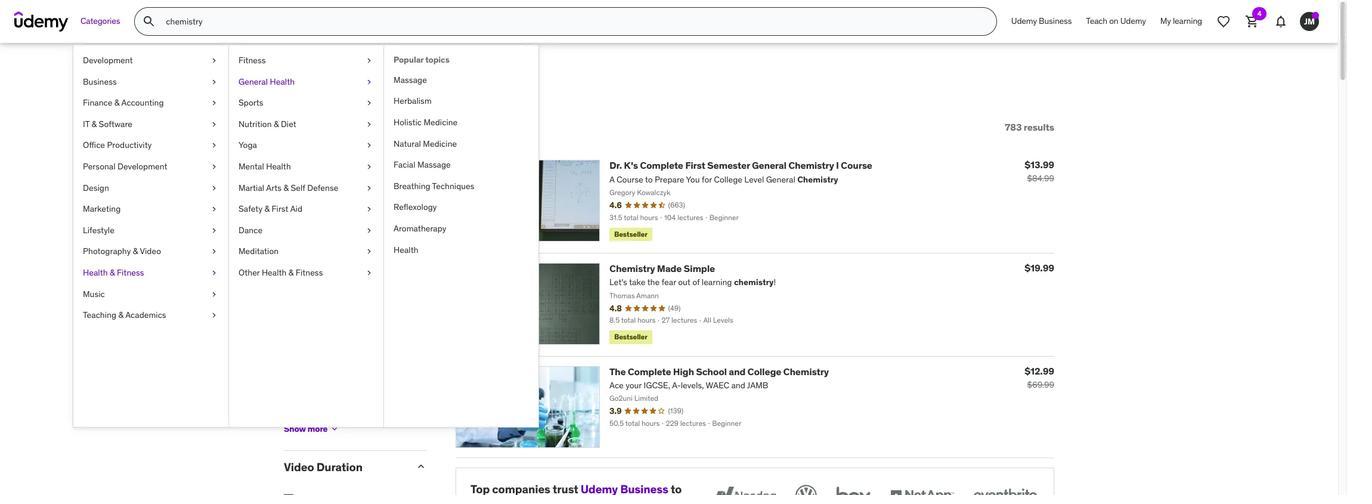 Task type: vqa. For each thing, say whether or not it's contained in the screenshot.
Health & Fitness &
yes



Task type: locate. For each thing, give the bounding box(es) containing it.
breathing techniques
[[394, 181, 475, 191]]

show more
[[284, 424, 328, 434]]

personal development
[[83, 161, 167, 172]]

holistic
[[394, 117, 422, 128]]

xsmall image for fitness
[[364, 55, 374, 67]]

health for mental health
[[266, 161, 291, 172]]

general right semester
[[752, 160, 787, 171]]

small image for ratings
[[415, 170, 427, 182]]

$84.99
[[1027, 173, 1055, 184]]

xsmall image inside "show more" button
[[330, 424, 340, 434]]

xsmall image
[[209, 55, 219, 67], [364, 76, 374, 88], [209, 97, 219, 109], [209, 119, 219, 130], [364, 119, 374, 130], [209, 161, 219, 173], [364, 161, 374, 173], [209, 182, 219, 194], [209, 225, 219, 236], [364, 225, 374, 236], [209, 267, 219, 279], [364, 267, 374, 279], [209, 310, 219, 321], [284, 379, 293, 389], [284, 400, 293, 410]]

medicine for holistic medicine
[[424, 117, 458, 128]]

1 horizontal spatial results
[[1024, 121, 1055, 133]]

1 vertical spatial massage
[[418, 159, 451, 170]]

1 horizontal spatial business
[[1039, 16, 1072, 26]]

photography & video
[[83, 246, 161, 257]]

xsmall image inside yoga link
[[364, 140, 374, 152]]

1 vertical spatial complete
[[628, 365, 671, 377]]

& right 4.5
[[356, 203, 361, 214]]

shopping cart with 4 items image
[[1246, 14, 1260, 29]]

& right safety
[[265, 204, 270, 214]]

facial massage
[[394, 159, 451, 170]]

holistic medicine
[[394, 117, 458, 128]]

general up sports
[[239, 76, 268, 87]]

udemy
[[1012, 16, 1037, 26], [1121, 16, 1146, 26]]

0 horizontal spatial 783
[[284, 70, 318, 95]]

1 horizontal spatial udemy
[[1121, 16, 1146, 26]]

first left the aid
[[272, 204, 288, 214]]

made
[[657, 262, 682, 274]]

4.5
[[342, 203, 354, 214]]

& right 3.0
[[356, 267, 362, 277]]

1 vertical spatial small image
[[415, 461, 427, 473]]

xsmall image
[[364, 55, 374, 67], [209, 76, 219, 88], [364, 97, 374, 109], [209, 140, 219, 152], [364, 140, 374, 152], [364, 182, 374, 194], [209, 204, 219, 215], [364, 204, 374, 215], [209, 246, 219, 258], [364, 246, 374, 258], [209, 288, 219, 300], [284, 337, 293, 346], [284, 358, 293, 367], [330, 424, 340, 434], [284, 495, 293, 495]]

health down fitness link
[[270, 76, 295, 87]]

development down office productivity 'link'
[[117, 161, 167, 172]]

fitness inside fitness link
[[239, 55, 266, 66]]

reflexology link
[[384, 197, 539, 218]]

results left for
[[322, 70, 384, 95]]

0 vertical spatial 783
[[284, 70, 318, 95]]

up left (464)
[[364, 224, 373, 235]]

first left semester
[[686, 160, 706, 171]]

other health & fitness link
[[229, 262, 384, 284]]

& for 3.5 & up (541)
[[356, 245, 361, 256]]

xsmall image inside teaching & academics link
[[209, 310, 219, 321]]

0 vertical spatial chemistry
[[789, 160, 834, 171]]

chemistry right college
[[784, 365, 829, 377]]

k's
[[624, 160, 638, 171]]

783 for 783 results
[[1005, 121, 1022, 133]]

xsmall image for other health & fitness
[[364, 267, 374, 279]]

1 up from the top
[[363, 203, 373, 214]]

finance
[[83, 97, 112, 108]]

up left (272)
[[363, 203, 373, 214]]

techniques
[[432, 181, 475, 191]]

volkswagen image
[[793, 482, 820, 495]]

4 up from the top
[[364, 267, 373, 277]]

xsmall image inside the mental health link
[[364, 161, 374, 173]]

xsmall image inside 'other health & fitness' link
[[364, 267, 374, 279]]

development link
[[73, 50, 228, 71]]

fitness down photography & video
[[117, 267, 144, 278]]

results inside status
[[1024, 121, 1055, 133]]

& right it
[[92, 119, 97, 129]]

chemistry left i
[[789, 160, 834, 171]]

0 vertical spatial video
[[140, 246, 161, 257]]

0 horizontal spatial fitness
[[117, 267, 144, 278]]

1 horizontal spatial fitness
[[239, 55, 266, 66]]

xsmall image inside sports link
[[364, 97, 374, 109]]

783 results
[[1005, 121, 1055, 133]]

xsmall image inside personal development link
[[209, 161, 219, 173]]

small image
[[415, 170, 427, 182], [415, 461, 427, 473]]

yoga link
[[229, 135, 384, 156]]

aromatherapy
[[394, 223, 446, 234]]

"chemistry"
[[418, 70, 526, 95]]

1 vertical spatial development
[[117, 161, 167, 172]]

health & fitness
[[83, 267, 144, 278]]

semester
[[708, 160, 750, 171]]

health right other
[[262, 267, 287, 278]]

1 vertical spatial chemistry
[[610, 262, 655, 274]]

sports link
[[229, 93, 384, 114]]

783
[[284, 70, 318, 95], [1005, 121, 1022, 133]]

& right teaching
[[118, 310, 124, 320]]

0 vertical spatial business
[[1039, 16, 1072, 26]]

general health element
[[384, 45, 539, 427]]

xsmall image inside lifestyle link
[[209, 225, 219, 236]]

ratings
[[284, 170, 325, 184]]

(541)
[[378, 245, 395, 256]]

1 vertical spatial 783
[[1005, 121, 1022, 133]]

business left teach
[[1039, 16, 1072, 26]]

aromatherapy link
[[384, 218, 539, 240]]

xsmall image inside photography & video link
[[209, 246, 219, 258]]

xsmall image inside music link
[[209, 288, 219, 300]]

dr. k's complete first semester general chemistry i course
[[610, 160, 873, 171]]

duration
[[317, 460, 363, 474]]

complete right k's
[[640, 160, 684, 171]]

chemistry made simple
[[610, 262, 715, 274]]

massage link
[[384, 70, 539, 91]]

office productivity link
[[73, 135, 228, 156]]

mental health
[[239, 161, 291, 172]]

medicine up natural medicine
[[424, 117, 458, 128]]

xsmall image for dance
[[364, 225, 374, 236]]

results up $13.99
[[1024, 121, 1055, 133]]

fitness down meditation link
[[296, 267, 323, 278]]

up for (272)
[[363, 203, 373, 214]]

video down lifestyle link
[[140, 246, 161, 257]]

xsmall image inside design link
[[209, 182, 219, 194]]

0 horizontal spatial first
[[272, 204, 288, 214]]

1 horizontal spatial first
[[686, 160, 706, 171]]

massage down popular
[[394, 74, 427, 85]]

&
[[114, 97, 120, 108], [92, 119, 97, 129], [274, 119, 279, 129], [284, 182, 289, 193], [356, 203, 361, 214], [265, 204, 270, 214], [356, 224, 362, 235], [356, 245, 361, 256], [133, 246, 138, 257], [356, 267, 362, 277], [110, 267, 115, 278], [289, 267, 294, 278], [118, 310, 124, 320]]

jm
[[1305, 16, 1315, 27]]

up
[[363, 203, 373, 214], [364, 224, 373, 235], [363, 245, 373, 256], [364, 267, 373, 277]]

xsmall image for show more
[[330, 424, 340, 434]]

categories button
[[73, 7, 127, 36]]

2 vertical spatial chemistry
[[784, 365, 829, 377]]

& for it & software
[[92, 119, 97, 129]]

safety
[[239, 204, 263, 214]]

1 horizontal spatial 783
[[1005, 121, 1022, 133]]

xsmall image inside nutrition & diet link
[[364, 119, 374, 130]]

xsmall image inside fitness link
[[364, 55, 374, 67]]

martial arts & self defense link
[[229, 178, 384, 199]]

business up finance
[[83, 76, 117, 87]]

xsmall image inside the general health link
[[364, 76, 374, 88]]

video
[[140, 246, 161, 257], [284, 460, 314, 474]]

photography & video link
[[73, 241, 228, 262]]

first
[[686, 160, 706, 171], [272, 204, 288, 214]]

complete right the
[[628, 365, 671, 377]]

medicine for natural medicine
[[423, 138, 457, 149]]

teach on udemy
[[1086, 16, 1146, 26]]

video duration
[[284, 460, 363, 474]]

1 vertical spatial medicine
[[423, 138, 457, 149]]

3 up from the top
[[363, 245, 373, 256]]

& left self
[[284, 182, 289, 193]]

xsmall image inside office productivity 'link'
[[209, 140, 219, 152]]

1 vertical spatial business
[[83, 76, 117, 87]]

0 vertical spatial small image
[[415, 170, 427, 182]]

xsmall image for office productivity
[[209, 140, 219, 152]]

my learning link
[[1154, 7, 1210, 36]]

teaching & academics link
[[73, 305, 228, 326]]

results
[[322, 70, 384, 95], [1024, 121, 1055, 133]]

0 vertical spatial medicine
[[424, 117, 458, 128]]

up left (571) on the bottom of the page
[[364, 267, 373, 277]]

783 inside status
[[1005, 121, 1022, 133]]

xsmall image inside business link
[[209, 76, 219, 88]]

xsmall image inside safety & first aid link
[[364, 204, 374, 215]]

xsmall image inside development link
[[209, 55, 219, 67]]

dr.
[[610, 160, 622, 171]]

0 horizontal spatial video
[[140, 246, 161, 257]]

xsmall image inside dance link
[[364, 225, 374, 236]]

medicine
[[424, 117, 458, 128], [423, 138, 457, 149]]

xsmall image inside meditation link
[[364, 246, 374, 258]]

xsmall image inside martial arts & self defense link
[[364, 182, 374, 194]]

& left diet
[[274, 119, 279, 129]]

0 horizontal spatial business
[[83, 76, 117, 87]]

& right "4.0"
[[356, 224, 362, 235]]

notifications image
[[1274, 14, 1289, 29]]

xsmall image inside it & software link
[[209, 119, 219, 130]]

more
[[308, 424, 328, 434]]

lifestyle
[[83, 225, 114, 235]]

breathing techniques link
[[384, 176, 539, 197]]

up for (541)
[[363, 245, 373, 256]]

0 vertical spatial first
[[686, 160, 706, 171]]

1 small image from the top
[[415, 170, 427, 182]]

$12.99
[[1025, 365, 1055, 377]]

chemistry left made
[[610, 262, 655, 274]]

college
[[748, 365, 782, 377]]

fitness up general health
[[239, 55, 266, 66]]

chemistry for the complete high school and college chemistry
[[784, 365, 829, 377]]

2 up from the top
[[364, 224, 373, 235]]

video down 'show'
[[284, 460, 314, 474]]

& right finance
[[114, 97, 120, 108]]

xsmall image for yoga
[[364, 140, 374, 152]]

2 small image from the top
[[415, 461, 427, 473]]

medicine down holistic medicine
[[423, 138, 457, 149]]

aid
[[290, 204, 302, 214]]

xsmall image inside marketing link
[[209, 204, 219, 215]]

& down meditation link
[[289, 267, 294, 278]]

xsmall image inside health & fitness link
[[209, 267, 219, 279]]

xsmall image for business
[[209, 76, 219, 88]]

& right 3.5
[[356, 245, 361, 256]]

office productivity
[[83, 140, 152, 151]]

you have alerts image
[[1312, 12, 1320, 19]]

personal development link
[[73, 156, 228, 178]]

it
[[83, 119, 90, 129]]

1 vertical spatial video
[[284, 460, 314, 474]]

course
[[841, 160, 873, 171]]

massage up "breathing techniques"
[[418, 159, 451, 170]]

results for 783 results for "chemistry"
[[322, 70, 384, 95]]

xsmall image for sports
[[364, 97, 374, 109]]

2 horizontal spatial fitness
[[296, 267, 323, 278]]

0 vertical spatial results
[[322, 70, 384, 95]]

português
[[298, 420, 337, 431]]

finance & accounting
[[83, 97, 164, 108]]

& down photography
[[110, 267, 115, 278]]

& down lifestyle link
[[133, 246, 138, 257]]

0 vertical spatial massage
[[394, 74, 427, 85]]

up for (464)
[[364, 224, 373, 235]]

1 vertical spatial results
[[1024, 121, 1055, 133]]

defense
[[307, 182, 338, 193]]

close filter panel (0 currently applied) image
[[292, 121, 304, 133]]

up left (541) at the left of the page
[[363, 245, 373, 256]]

reflexology
[[394, 202, 437, 213]]

health link
[[384, 240, 539, 261]]

xsmall image inside finance & accounting link
[[209, 97, 219, 109]]

ratings button
[[284, 170, 406, 184]]

0 horizontal spatial results
[[322, 70, 384, 95]]

1 vertical spatial general
[[752, 160, 787, 171]]

0 horizontal spatial udemy
[[1012, 16, 1037, 26]]

3.0
[[342, 267, 354, 277]]

development down categories dropdown button
[[83, 55, 133, 66]]

health up the "arts"
[[266, 161, 291, 172]]

0 horizontal spatial general
[[239, 76, 268, 87]]

xsmall image for safety & first aid
[[364, 204, 374, 215]]

783 results for "chemistry"
[[284, 70, 526, 95]]

fitness
[[239, 55, 266, 66], [117, 267, 144, 278], [296, 267, 323, 278]]



Task type: describe. For each thing, give the bounding box(es) containing it.
(272)
[[378, 203, 397, 214]]

783 results status
[[1005, 121, 1055, 133]]

photography
[[83, 246, 131, 257]]

teaching & academics
[[83, 310, 166, 320]]

4 link
[[1238, 7, 1267, 36]]

marketing
[[83, 204, 121, 214]]

fitness inside 'other health & fitness' link
[[296, 267, 323, 278]]

health for general health
[[270, 76, 295, 87]]

it & software
[[83, 119, 132, 129]]

health & fitness link
[[73, 262, 228, 284]]

xsmall image for development
[[209, 55, 219, 67]]

health for other health & fitness
[[262, 267, 287, 278]]

nutrition
[[239, 119, 272, 129]]

4
[[1258, 9, 1262, 18]]

& for nutrition & diet
[[274, 119, 279, 129]]

& for 4.5 & up (272)
[[356, 203, 361, 214]]

3.0 & up (571)
[[342, 267, 395, 277]]

marketing link
[[73, 199, 228, 220]]

eventbrite image
[[971, 482, 1040, 495]]

xsmall image for health & fitness
[[209, 267, 219, 279]]

business link
[[73, 71, 228, 93]]

0 vertical spatial development
[[83, 55, 133, 66]]

fitness link
[[229, 50, 384, 71]]

arts
[[266, 182, 282, 193]]

learning
[[1173, 16, 1203, 26]]

udemy image
[[14, 11, 69, 32]]

0 vertical spatial complete
[[640, 160, 684, 171]]

(571)
[[378, 267, 395, 277]]

on
[[1110, 16, 1119, 26]]

breathing
[[394, 181, 430, 191]]

jm link
[[1296, 7, 1324, 36]]

box image
[[834, 482, 874, 495]]

safety & first aid link
[[229, 199, 384, 220]]

herbalism link
[[384, 91, 539, 112]]

up for (571)
[[364, 267, 373, 277]]

academics
[[125, 310, 166, 320]]

lifestyle link
[[73, 220, 228, 241]]

productivity
[[107, 140, 152, 151]]

& for safety & first aid
[[265, 204, 270, 214]]

the complete high school and college chemistry
[[610, 365, 829, 377]]

facial
[[394, 159, 416, 170]]

xsmall image for photography & video
[[209, 246, 219, 258]]

other health & fitness
[[239, 267, 323, 278]]

mental
[[239, 161, 264, 172]]

0 vertical spatial general
[[239, 76, 268, 87]]

yoga
[[239, 140, 257, 151]]

4.0 & up (464)
[[342, 224, 397, 235]]

783 for 783 results for "chemistry"
[[284, 70, 318, 95]]

high
[[673, 365, 694, 377]]

self
[[291, 182, 305, 193]]

1 udemy from the left
[[1012, 16, 1037, 26]]

xsmall image for nutrition & diet
[[364, 119, 374, 130]]

1 horizontal spatial video
[[284, 460, 314, 474]]

& for finance & accounting
[[114, 97, 120, 108]]

xsmall image for music
[[209, 288, 219, 300]]

udemy business link
[[1004, 7, 1079, 36]]

xsmall image for mental health
[[364, 161, 374, 173]]

& for health & fitness
[[110, 267, 115, 278]]

xsmall image for teaching & academics
[[209, 310, 219, 321]]

$12.99 $69.99
[[1025, 365, 1055, 390]]

xsmall image for general health
[[364, 76, 374, 88]]

xsmall image for meditation
[[364, 246, 374, 258]]

& for 3.0 & up (571)
[[356, 267, 362, 277]]

meditation link
[[229, 241, 384, 262]]

1 vertical spatial first
[[272, 204, 288, 214]]

general health link
[[229, 71, 384, 93]]

office
[[83, 140, 105, 151]]

chemistry for dr. k's complete first semester general chemistry i course
[[789, 160, 834, 171]]

teaching
[[83, 310, 116, 320]]

nasdaq image
[[710, 482, 779, 495]]

chemistry made simple link
[[610, 262, 715, 274]]

and
[[729, 365, 746, 377]]

xsmall image for martial arts & self defense
[[364, 182, 374, 194]]

2 udemy from the left
[[1121, 16, 1146, 26]]

& for photography & video
[[133, 246, 138, 257]]

xsmall image for personal development
[[209, 161, 219, 173]]

design
[[83, 182, 109, 193]]

natural medicine link
[[384, 133, 539, 155]]

meditation
[[239, 246, 279, 257]]

my
[[1161, 16, 1171, 26]]

udemy business
[[1012, 16, 1072, 26]]

finance & accounting link
[[73, 93, 228, 114]]

health down aromatherapy
[[394, 244, 418, 255]]

teach on udemy link
[[1079, 7, 1154, 36]]

for
[[388, 70, 414, 95]]

xsmall image for finance & accounting
[[209, 97, 219, 109]]

health up music
[[83, 267, 108, 278]]

& for teaching & academics
[[118, 310, 124, 320]]

fitness inside health & fitness link
[[117, 267, 144, 278]]

xsmall image for marketing
[[209, 204, 219, 215]]

popular topics
[[394, 54, 450, 65]]

i
[[836, 160, 839, 171]]

netapp image
[[888, 482, 957, 495]]

nutrition & diet
[[239, 119, 296, 129]]

software
[[99, 119, 132, 129]]

teach
[[1086, 16, 1108, 26]]

$13.99 $84.99
[[1025, 159, 1055, 184]]

small image for video duration
[[415, 461, 427, 473]]

the
[[610, 365, 626, 377]]

my learning
[[1161, 16, 1203, 26]]

$13.99
[[1025, 159, 1055, 171]]

sports
[[239, 97, 263, 108]]

martial arts & self defense
[[239, 182, 338, 193]]

diet
[[281, 119, 296, 129]]

video inside photography & video link
[[140, 246, 161, 257]]

music
[[83, 288, 105, 299]]

martial
[[239, 182, 264, 193]]

4.0
[[342, 224, 354, 235]]

facial massage link
[[384, 155, 539, 176]]

nutrition & diet link
[[229, 114, 384, 135]]

personal
[[83, 161, 115, 172]]

& for 4.0 & up (464)
[[356, 224, 362, 235]]

simple
[[684, 262, 715, 274]]

Search for anything text field
[[164, 11, 982, 32]]

music link
[[73, 284, 228, 305]]

show
[[284, 424, 306, 434]]

1 horizontal spatial general
[[752, 160, 787, 171]]

design link
[[73, 178, 228, 199]]

results for 783 results
[[1024, 121, 1055, 133]]

the complete high school and college chemistry link
[[610, 365, 829, 377]]

submit search image
[[142, 14, 156, 29]]

categories
[[81, 16, 120, 26]]

dance link
[[229, 220, 384, 241]]

general health
[[239, 76, 295, 87]]

xsmall image for design
[[209, 182, 219, 194]]

(464)
[[378, 224, 397, 235]]

xsmall image for it & software
[[209, 119, 219, 130]]

xsmall image for lifestyle
[[209, 225, 219, 236]]

wishlist image
[[1217, 14, 1231, 29]]



